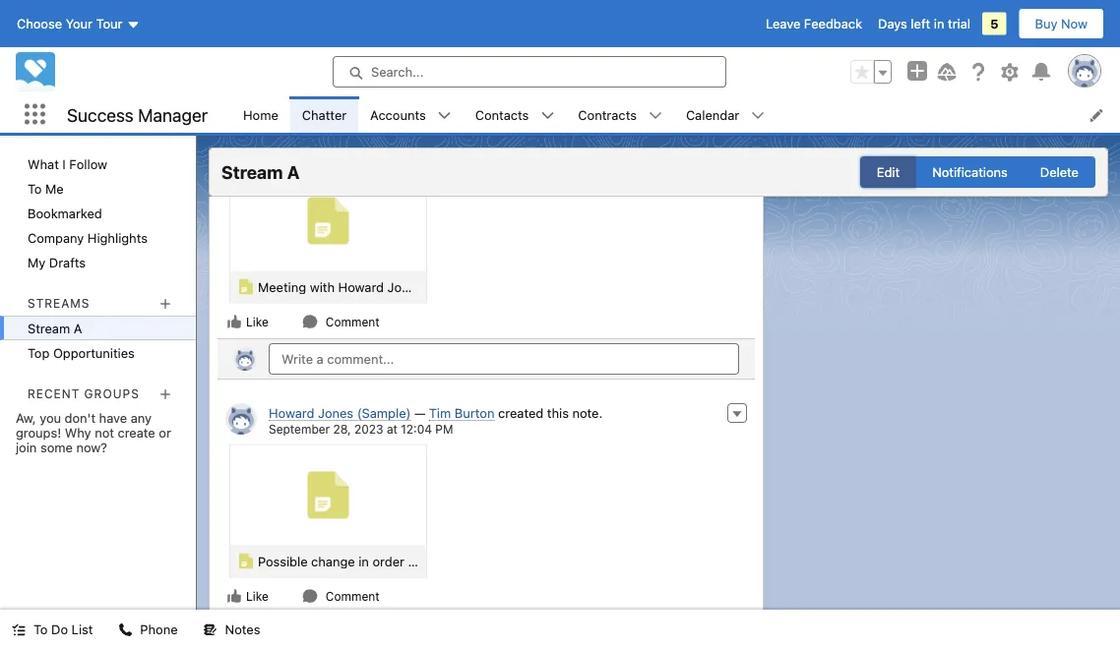Task type: vqa. For each thing, say whether or not it's contained in the screenshot.
Operations
no



Task type: describe. For each thing, give the bounding box(es) containing it.
group containing edit
[[860, 157, 1096, 188]]

contacts list item
[[464, 97, 567, 133]]

now?
[[76, 440, 107, 455]]

phone button
[[107, 611, 190, 650]]

text default image inside accounts list item
[[438, 109, 452, 123]]

follow
[[69, 157, 107, 171]]

tim burton image
[[233, 348, 257, 371]]

comment for 2nd like button comment 'button'
[[326, 590, 380, 604]]

leave feedback
[[766, 16, 863, 31]]

aw, you don't have any groups!
[[16, 411, 152, 440]]

groups!
[[16, 426, 61, 440]]

possible change in order (sample)
[[258, 554, 462, 569]]

leave
[[766, 16, 801, 31]]

contracts list item
[[567, 97, 674, 133]]

28,
[[333, 423, 351, 437]]

choose your tour button
[[16, 8, 141, 39]]

text default image inside contracts list item
[[649, 109, 663, 123]]

text default image inside like button
[[226, 314, 242, 330]]

meeting
[[258, 280, 306, 294]]

home
[[243, 107, 279, 122]]

burton
[[455, 406, 495, 420]]

to inside button
[[33, 623, 48, 638]]

meeting with howard jones re: order (sample)
[[258, 280, 535, 294]]

at
[[387, 423, 398, 437]]

opportunities
[[53, 346, 135, 360]]

tim burton, september 28, 2023 at 12:04 pm element containing howard jones (sample)
[[218, 396, 755, 614]]

why not create or join some now?
[[16, 426, 171, 455]]

tour
[[96, 16, 123, 31]]

choose your tour
[[17, 16, 123, 31]]

don't
[[65, 411, 96, 426]]

do
[[51, 623, 68, 638]]

text default image inside notes button
[[203, 624, 217, 638]]

contracts
[[578, 107, 637, 122]]

text default image inside contacts list item
[[541, 109, 555, 123]]

buy now button
[[1019, 8, 1105, 39]]

not
[[95, 426, 114, 440]]

0 vertical spatial group
[[851, 60, 892, 84]]

recent groups
[[28, 387, 140, 401]]

text default image inside to do list button
[[12, 624, 26, 638]]

days
[[878, 16, 908, 31]]

this
[[547, 406, 569, 420]]

top
[[28, 346, 50, 360]]

join
[[16, 440, 37, 455]]

re:
[[427, 280, 442, 294]]

any
[[131, 411, 152, 426]]

1 like button from the top
[[226, 313, 270, 331]]

2 vertical spatial (sample)
[[408, 554, 462, 569]]

text default image down change
[[302, 589, 318, 605]]

home link
[[231, 97, 290, 133]]

trial
[[948, 16, 971, 31]]

have
[[99, 411, 127, 426]]

me
[[45, 181, 64, 196]]

possible
[[258, 554, 308, 569]]

0 vertical spatial howard
[[338, 280, 384, 294]]

bookmarked link
[[0, 201, 196, 226]]

howard jones (sample) — tim burton created this note. september 28, 2023 at 12:04 pm
[[269, 406, 603, 437]]

in for left
[[934, 16, 945, 31]]

chatter
[[302, 107, 347, 122]]

my drafts link
[[0, 250, 196, 275]]

like for 2nd like button
[[246, 590, 269, 604]]

stream a
[[222, 162, 300, 183]]

0 horizontal spatial order
[[373, 554, 405, 569]]

or
[[159, 426, 171, 440]]

notifications button
[[916, 157, 1025, 188]]

days left in trial
[[878, 16, 971, 31]]

notifications
[[933, 165, 1008, 180]]

delete
[[1041, 165, 1079, 180]]

stream for stream a
[[222, 162, 283, 183]]

contacts link
[[464, 97, 541, 133]]

streams
[[28, 296, 90, 310]]

recent groups link
[[28, 387, 140, 401]]

search...
[[371, 65, 424, 79]]

drafts
[[49, 255, 86, 270]]

some
[[40, 440, 73, 455]]

pm
[[436, 423, 453, 437]]

notes button
[[192, 611, 272, 650]]

top opportunities link
[[0, 341, 196, 365]]

my
[[28, 255, 46, 270]]

jones inside howard jones (sample) — tim burton created this note. september 28, 2023 at 12:04 pm
[[318, 406, 354, 420]]

list containing home
[[231, 97, 1121, 133]]

left
[[911, 16, 931, 31]]

howard jones (sample) link
[[269, 406, 411, 421]]

bookmarked
[[28, 206, 102, 221]]

success manager
[[67, 104, 208, 125]]

text default image inside phone button
[[119, 624, 132, 638]]

2023
[[355, 423, 384, 437]]

text default image down with
[[302, 314, 318, 330]]

search... button
[[333, 56, 727, 88]]

september
[[269, 423, 330, 437]]

howard inside howard jones (sample) — tim burton created this note. september 28, 2023 at 12:04 pm
[[269, 406, 315, 420]]

created
[[498, 406, 544, 420]]

to inside what i follow to me bookmarked company highlights my drafts
[[28, 181, 42, 196]]

calendar
[[686, 107, 740, 122]]

phone
[[140, 623, 178, 638]]

buy now
[[1036, 16, 1088, 31]]

why
[[65, 426, 91, 440]]

streams link
[[28, 296, 90, 310]]

with
[[310, 280, 335, 294]]



Task type: locate. For each thing, give the bounding box(es) containing it.
1 like from the top
[[246, 315, 269, 329]]

recent
[[28, 387, 80, 401]]

company highlights link
[[0, 226, 196, 250]]

0 vertical spatial comment
[[326, 315, 380, 329]]

0 horizontal spatial howard
[[269, 406, 315, 420]]

howard right with
[[338, 280, 384, 294]]

2 comment from the top
[[326, 590, 380, 604]]

contacts
[[475, 107, 529, 122]]

0 horizontal spatial stream
[[28, 321, 70, 336]]

delete button
[[1024, 157, 1096, 188]]

group
[[851, 60, 892, 84], [860, 157, 1096, 188]]

2 like button from the top
[[226, 588, 270, 606]]

comment down with
[[326, 315, 380, 329]]

1 vertical spatial a
[[74, 321, 82, 336]]

tim burton, september 28, 2023 at 12:04 pm element containing meeting with howard jones re: order (sample)
[[218, 121, 755, 339]]

(sample) inside howard jones (sample) — tim burton created this note. september 28, 2023 at 12:04 pm
[[357, 406, 411, 420]]

september 28, 2023 at 12:04 pm link
[[269, 423, 453, 437]]

jones left re: in the top left of the page
[[388, 280, 423, 294]]

1 tim burton, september 28, 2023 at 12:04 pm element from the top
[[218, 121, 755, 339]]

1 vertical spatial in
[[359, 554, 369, 569]]

edit button
[[860, 157, 917, 188]]

1 vertical spatial comment button
[[301, 588, 381, 606]]

text default image right calendar
[[752, 109, 765, 123]]

like up tim burton image
[[246, 315, 269, 329]]

1 vertical spatial howard
[[269, 406, 315, 420]]

comment for 1st like button from the top's comment 'button'
[[326, 315, 380, 329]]

0 vertical spatial a
[[287, 162, 300, 183]]

howard up september on the bottom of page
[[269, 406, 315, 420]]

text default image up notes button
[[226, 589, 242, 605]]

0 vertical spatial (sample)
[[481, 280, 535, 294]]

1 comment button from the top
[[301, 313, 381, 331]]

0 vertical spatial like
[[246, 315, 269, 329]]

to left me
[[28, 181, 42, 196]]

tim
[[429, 406, 451, 420]]

stream up top
[[28, 321, 70, 336]]

comment
[[326, 315, 380, 329], [326, 590, 380, 604]]

like button up notes
[[226, 588, 270, 606]]

1 vertical spatial order
[[373, 554, 405, 569]]

list
[[72, 623, 93, 638]]

in inside tim burton, september 28, 2023 at 12:04 pm element
[[359, 554, 369, 569]]

you
[[40, 411, 61, 426]]

stream a top opportunities
[[28, 321, 135, 360]]

aw,
[[16, 411, 36, 426]]

howard
[[338, 280, 384, 294], [269, 406, 315, 420]]

tim burton, september 28, 2023 at 12:04 pm element
[[218, 121, 755, 339], [218, 396, 755, 614]]

12:04
[[401, 423, 432, 437]]

note.
[[573, 406, 603, 420]]

1 vertical spatial like
[[246, 590, 269, 604]]

0 horizontal spatial in
[[359, 554, 369, 569]]

text default image
[[649, 109, 663, 123], [226, 314, 242, 330], [302, 314, 318, 330], [119, 624, 132, 638]]

buy
[[1036, 16, 1058, 31]]

list
[[231, 97, 1121, 133]]

change
[[311, 554, 355, 569]]

calendar list item
[[674, 97, 777, 133]]

0 vertical spatial order
[[446, 280, 478, 294]]

groups
[[84, 387, 140, 401]]

to do list
[[33, 623, 93, 638]]

5
[[991, 16, 999, 31]]

0 vertical spatial stream
[[222, 162, 283, 183]]

1 vertical spatial stream
[[28, 321, 70, 336]]

create
[[118, 426, 155, 440]]

1 vertical spatial (sample)
[[357, 406, 411, 420]]

manager
[[138, 104, 208, 125]]

1 comment from the top
[[326, 315, 380, 329]]

jones
[[388, 280, 423, 294], [318, 406, 354, 420]]

1 horizontal spatial order
[[446, 280, 478, 294]]

comment button down with
[[301, 313, 381, 331]]

accounts list item
[[359, 97, 464, 133]]

2 comment button from the top
[[301, 588, 381, 606]]

1 horizontal spatial howard
[[338, 280, 384, 294]]

contracts link
[[567, 97, 649, 133]]

in right change
[[359, 554, 369, 569]]

0 vertical spatial comment button
[[301, 313, 381, 331]]

1 vertical spatial like button
[[226, 588, 270, 606]]

1 vertical spatial comment
[[326, 590, 380, 604]]

2 tim burton, september 28, 2023 at 12:04 pm element from the top
[[218, 396, 755, 614]]

1 horizontal spatial a
[[287, 162, 300, 183]]

text default image right contracts
[[649, 109, 663, 123]]

a
[[287, 162, 300, 183], [74, 321, 82, 336]]

stream
[[222, 162, 283, 183], [28, 321, 70, 336]]

your
[[66, 16, 93, 31]]

stream inside stream a top opportunities
[[28, 321, 70, 336]]

a for stream a top opportunities
[[74, 321, 82, 336]]

stream down home
[[222, 162, 283, 183]]

in for change
[[359, 554, 369, 569]]

what i follow link
[[0, 152, 196, 176]]

like button
[[226, 313, 270, 331], [226, 588, 270, 606]]

Write a comment... text field
[[269, 344, 740, 375]]

0 vertical spatial to
[[28, 181, 42, 196]]

stream a link
[[0, 316, 196, 341]]

feedback
[[804, 16, 863, 31]]

a for stream a
[[287, 162, 300, 183]]

leave feedback link
[[766, 16, 863, 31]]

0 vertical spatial tim burton, september 28, 2023 at 12:04 pm element
[[218, 121, 755, 339]]

tim burton image
[[226, 404, 257, 435]]

what
[[28, 157, 59, 171]]

comment button
[[301, 313, 381, 331], [301, 588, 381, 606]]

what i follow to me bookmarked company highlights my drafts
[[28, 157, 148, 270]]

like
[[246, 315, 269, 329], [246, 590, 269, 604]]

1 vertical spatial group
[[860, 157, 1096, 188]]

1 horizontal spatial stream
[[222, 162, 283, 183]]

1 horizontal spatial jones
[[388, 280, 423, 294]]

0 vertical spatial jones
[[388, 280, 423, 294]]

comment button for 1st like button from the top
[[301, 313, 381, 331]]

—
[[415, 406, 426, 420]]

accounts
[[370, 107, 426, 122]]

0 vertical spatial like button
[[226, 313, 270, 331]]

like button up tim burton image
[[226, 313, 270, 331]]

text default image
[[438, 109, 452, 123], [541, 109, 555, 123], [752, 109, 765, 123], [226, 589, 242, 605], [302, 589, 318, 605], [12, 624, 26, 638], [203, 624, 217, 638]]

1 vertical spatial tim burton, september 28, 2023 at 12:04 pm element
[[218, 396, 755, 614]]

1 vertical spatial jones
[[318, 406, 354, 420]]

0 horizontal spatial a
[[74, 321, 82, 336]]

choose
[[17, 16, 62, 31]]

edit
[[877, 165, 900, 180]]

text default image up tim burton image
[[226, 314, 242, 330]]

0 horizontal spatial jones
[[318, 406, 354, 420]]

like up notes
[[246, 590, 269, 604]]

a down the chatter link
[[287, 162, 300, 183]]

in right left
[[934, 16, 945, 31]]

company
[[28, 230, 84, 245]]

2 like from the top
[[246, 590, 269, 604]]

1 horizontal spatial in
[[934, 16, 945, 31]]

text default image left notes
[[203, 624, 217, 638]]

comment down possible change in order (sample)
[[326, 590, 380, 604]]

text default image left do
[[12, 624, 26, 638]]

stream for stream a top opportunities
[[28, 321, 70, 336]]

0 vertical spatial in
[[934, 16, 945, 31]]

1 vertical spatial to
[[33, 623, 48, 638]]

comment button down change
[[301, 588, 381, 606]]

like for 1st like button from the top
[[246, 315, 269, 329]]

tim burton link
[[429, 406, 495, 421]]

order
[[446, 280, 478, 294], [373, 554, 405, 569]]

a up opportunities
[[74, 321, 82, 336]]

text default image left phone
[[119, 624, 132, 638]]

text default image right accounts
[[438, 109, 452, 123]]

notes
[[225, 623, 260, 638]]

a inside stream a top opportunities
[[74, 321, 82, 336]]

accounts link
[[359, 97, 438, 133]]

i
[[62, 157, 66, 171]]

success
[[67, 104, 134, 125]]

to me link
[[0, 176, 196, 201]]

order right re: in the top left of the page
[[446, 280, 478, 294]]

jones up 28,
[[318, 406, 354, 420]]

now
[[1062, 16, 1088, 31]]

to left do
[[33, 623, 48, 638]]

calendar link
[[674, 97, 752, 133]]

comment button for 2nd like button
[[301, 588, 381, 606]]

highlights
[[87, 230, 148, 245]]

text default image inside "calendar" list item
[[752, 109, 765, 123]]

text default image right contacts
[[541, 109, 555, 123]]

order right change
[[373, 554, 405, 569]]



